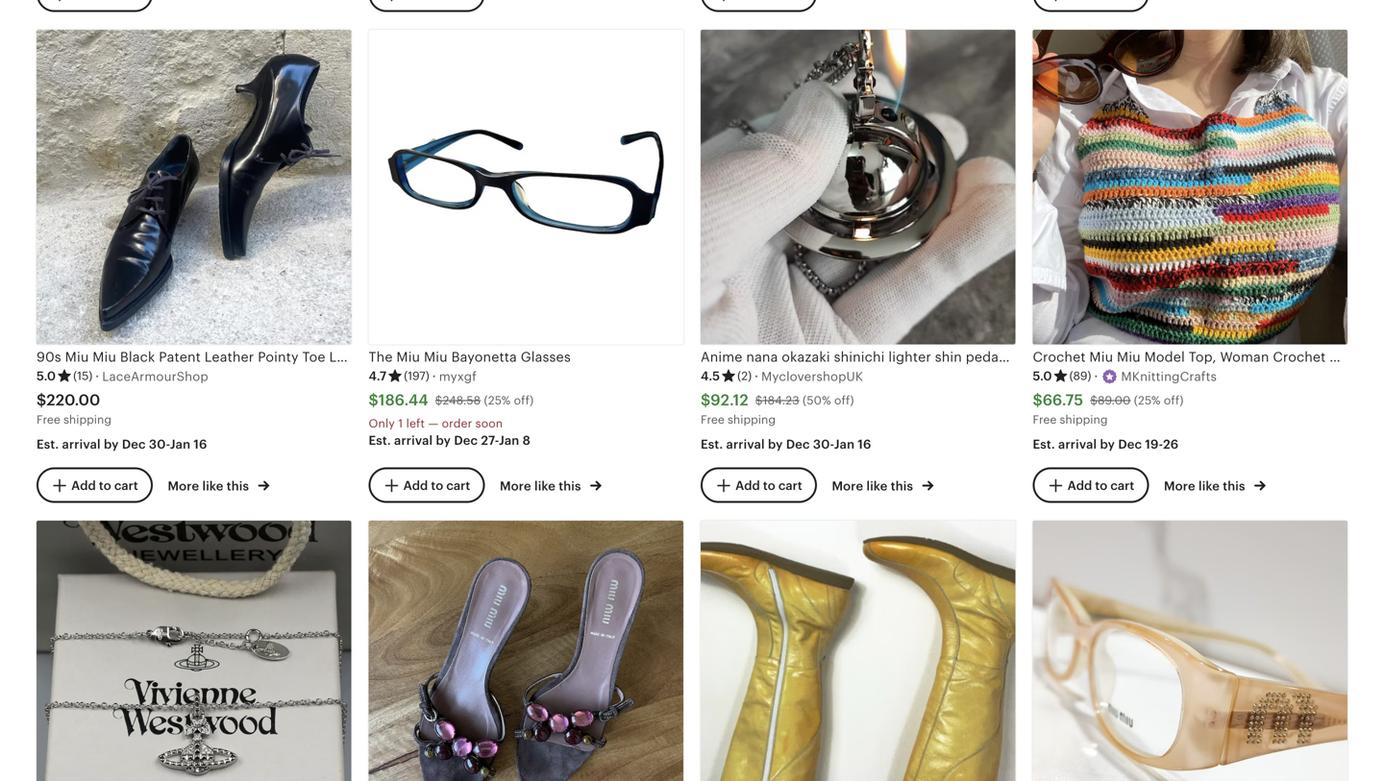 Task type: describe. For each thing, give the bounding box(es) containing it.
add to cart button for 220.00
[[37, 468, 153, 504]]

more like this for 66.75
[[1164, 479, 1249, 494]]

add for 220.00
[[71, 479, 96, 493]]

arrival for 92.12
[[726, 437, 765, 452]]

(197)
[[404, 370, 430, 383]]

soon
[[476, 417, 503, 430]]

jan for 92.12
[[834, 437, 855, 452]]

pedants
[[966, 349, 1019, 365]]

dec for 66.75
[[1118, 437, 1142, 452]]

off) for 66.75
[[1164, 394, 1184, 407]]

add for 66.75
[[1068, 479, 1092, 493]]

est. for 66.75
[[1033, 437, 1055, 452]]

heels
[[396, 349, 432, 365]]

4 miu from the left
[[424, 349, 448, 365]]

like for 92.12
[[867, 479, 888, 494]]

8
[[523, 433, 531, 448]]

$ 186.44 $ 248.58 (25% off)
[[369, 392, 534, 409]]

dec inside only 1 left — order soon est. arrival by dec 27-jan 8
[[454, 433, 478, 448]]

(15)
[[73, 370, 93, 383]]

eu
[[474, 349, 492, 365]]

shinichi
[[834, 349, 885, 365]]

add to cart for 66.75
[[1068, 479, 1135, 493]]

like for 220.00
[[202, 479, 223, 494]]

1 this from the left
[[227, 479, 249, 494]]

jan inside only 1 left — order soon est. arrival by dec 27-jan 8
[[499, 433, 519, 448]]

add to cart for 220.00
[[71, 479, 138, 493]]

19-
[[1145, 437, 1163, 452]]

est. arrival by dec 19-26
[[1033, 437, 1179, 452]]

$ down "4.7"
[[369, 392, 379, 409]]

arrival for 220.00
[[62, 437, 101, 452]]

89.00
[[1098, 394, 1131, 407]]

anime nana okazaki shinichi lighter shin pedants necklace costume silver lighter image
[[701, 30, 1016, 344]]

by inside only 1 left — order soon est. arrival by dec 27-jan 8
[[436, 433, 451, 448]]

arrival for 66.75
[[1058, 437, 1097, 452]]

$ 66.75 $ 89.00 (25% off) free shipping
[[1033, 392, 1184, 426]]

30- for 92.12
[[813, 437, 834, 452]]

16 for 220.00
[[194, 437, 207, 452]]

necklace
[[1023, 349, 1081, 365]]

crochet miu miu model top, woman crochet bralette, crochet blouse for woman, festival clothing, summer top image
[[1033, 30, 1348, 344]]

okazaki
[[782, 349, 830, 365]]

to for 1
[[431, 479, 443, 493]]

by for 66.75
[[1100, 437, 1115, 452]]

arrival inside only 1 left — order soon est. arrival by dec 27-jan 8
[[394, 433, 433, 448]]

like for 66.75
[[1199, 479, 1220, 494]]

dec for 220.00
[[122, 437, 146, 452]]

· for 1
[[432, 369, 436, 384]]

90s miu miu black patent leather pointy toe laced-up heels | size eu 38
[[37, 349, 512, 365]]

only 1 left — order soon est. arrival by dec 27-jan 8
[[369, 417, 531, 448]]

shipping for 66.75
[[1060, 413, 1108, 426]]

glasses
[[521, 349, 571, 365]]

more like this link for 220.00
[[168, 475, 270, 495]]

220.00
[[46, 392, 100, 409]]

66.75
[[1043, 392, 1084, 409]]

$ inside $ 220.00 free shipping
[[37, 392, 46, 409]]

shin
[[935, 349, 962, 365]]

5.0 for 220.00
[[37, 369, 56, 384]]

925 sterling silver in box vivienne westwood necklace,silver cz diamond saturn pendant,gifts image
[[37, 521, 351, 782]]

5.0 for 66.75
[[1033, 369, 1052, 384]]

add to cart for 92.12
[[736, 479, 803, 493]]

cart for 220.00
[[114, 479, 138, 493]]

more like this link for 66.75
[[1164, 475, 1266, 495]]

90s miu miu black patent leather pointy toe laced-up heels | size eu 38 image
[[37, 30, 351, 344]]

off) for 186.44
[[514, 394, 534, 407]]

free inside $ 220.00 free shipping
[[37, 413, 60, 426]]

nana
[[746, 349, 778, 365]]

248.58
[[443, 394, 481, 407]]

cart for 66.75
[[1111, 479, 1135, 493]]

y2k miu miu jeweled purple suede kitten heels image
[[369, 521, 684, 782]]

26
[[1163, 437, 1179, 452]]

patent
[[159, 349, 201, 365]]

1 miu from the left
[[65, 349, 89, 365]]

up
[[374, 349, 392, 365]]

90s patent yellow leather boxing boots | mid calf | size eu 38 image
[[701, 521, 1016, 782]]

4.7
[[369, 369, 387, 384]]

16 for 92.12
[[858, 437, 872, 452]]

by for 220.00
[[104, 437, 119, 452]]

92.12
[[711, 392, 749, 409]]

est. arrival by dec 30-jan 16 for 220.00
[[37, 437, 207, 452]]

more like this for 220.00
[[168, 479, 252, 494]]

the miu miu bayonetta glasses image
[[369, 30, 684, 344]]

more for 1
[[500, 479, 531, 494]]

30- for 220.00
[[149, 437, 170, 452]]

90s
[[37, 349, 61, 365]]

38
[[495, 349, 512, 365]]

add to cart button for 66.75
[[1033, 468, 1149, 504]]

add for 1
[[403, 479, 428, 493]]



Task type: vqa. For each thing, say whether or not it's contained in the screenshot.
first THE 5 OUT OF 5 STARS image from the left
no



Task type: locate. For each thing, give the bounding box(es) containing it.
$ right 92.12
[[755, 394, 763, 407]]

4 to from the left
[[1095, 479, 1108, 493]]

to down $ 220.00 free shipping
[[99, 479, 111, 493]]

anime nana okazaki shinichi lighter shin pedants necklace costume silver lighter
[[701, 349, 1227, 365]]

add to cart button for 92.12
[[701, 468, 817, 504]]

more like this link
[[168, 475, 270, 495], [500, 475, 602, 495], [832, 475, 934, 495], [1164, 475, 1266, 495]]

anime
[[701, 349, 743, 365]]

by down —
[[436, 433, 451, 448]]

1 horizontal spatial jan
[[499, 433, 519, 448]]

5.0
[[37, 369, 56, 384], [1033, 369, 1052, 384]]

2 to from the left
[[431, 479, 443, 493]]

arrival down left
[[394, 433, 433, 448]]

1 horizontal spatial est. arrival by dec 30-jan 16
[[701, 437, 872, 452]]

1 horizontal spatial 30-
[[813, 437, 834, 452]]

186.44
[[379, 392, 428, 409]]

2 this from the left
[[559, 479, 581, 494]]

1 more like this from the left
[[168, 479, 252, 494]]

dec down the order
[[454, 433, 478, 448]]

by for 92.12
[[768, 437, 783, 452]]

3 add to cart from the left
[[736, 479, 803, 493]]

free for 92.12
[[701, 413, 725, 426]]

4 more like this link from the left
[[1164, 475, 1266, 495]]

more like this link for 92.12
[[832, 475, 934, 495]]

2 horizontal spatial jan
[[834, 437, 855, 452]]

27-
[[481, 433, 499, 448]]

add to cart for 1
[[403, 479, 470, 493]]

the miu miu bayonetta glasses
[[369, 349, 571, 365]]

to for 66.75
[[1095, 479, 1108, 493]]

more for 220.00
[[168, 479, 199, 494]]

2 lighter from the left
[[1184, 349, 1227, 365]]

shipping down 92.12
[[728, 413, 776, 426]]

(25% for 66.75
[[1134, 394, 1161, 407]]

0 horizontal spatial (25%
[[484, 394, 511, 407]]

$ inside "$ 186.44 $ 248.58 (25% off)"
[[435, 394, 443, 407]]

add to cart down est. arrival by dec 19-26
[[1068, 479, 1135, 493]]

4 · from the left
[[1094, 369, 1098, 384]]

2 free from the left
[[701, 413, 725, 426]]

4 add from the left
[[1068, 479, 1092, 493]]

· right (89)
[[1094, 369, 1098, 384]]

this
[[227, 479, 249, 494], [559, 479, 581, 494], [891, 479, 913, 494], [1223, 479, 1246, 494]]

est. arrival by dec 30-jan 16 for 92.12
[[701, 437, 872, 452]]

off)
[[514, 394, 534, 407], [835, 394, 854, 407], [1164, 394, 1184, 407]]

4 add to cart from the left
[[1068, 479, 1135, 493]]

arrival down 92.12
[[726, 437, 765, 452]]

est. inside only 1 left — order soon est. arrival by dec 27-jan 8
[[369, 433, 391, 448]]

0 horizontal spatial 5.0
[[37, 369, 56, 384]]

off) inside "$ 186.44 $ 248.58 (25% off)"
[[514, 394, 534, 407]]

to for 92.12
[[763, 479, 776, 493]]

(25% inside $ 66.75 $ 89.00 (25% off) free shipping
[[1134, 394, 1161, 407]]

2 cart from the left
[[446, 479, 470, 493]]

est. for 92.12
[[701, 437, 723, 452]]

30- down patent
[[149, 437, 170, 452]]

30-
[[149, 437, 170, 452], [813, 437, 834, 452]]

off) for 92.12
[[835, 394, 854, 407]]

· for 92.12
[[755, 369, 759, 384]]

30- down (50%
[[813, 437, 834, 452]]

add down $ 220.00 free shipping
[[71, 479, 96, 493]]

(25% inside "$ 186.44 $ 248.58 (25% off)"
[[484, 394, 511, 407]]

(2)
[[737, 370, 752, 383]]

(50%
[[803, 394, 831, 407]]

off) inside $ 66.75 $ 89.00 (25% off) free shipping
[[1164, 394, 1184, 407]]

1 16 from the left
[[194, 437, 207, 452]]

3 like from the left
[[867, 479, 888, 494]]

free for 66.75
[[1033, 413, 1057, 426]]

add to cart button down only 1 left — order soon est. arrival by dec 27-jan 8
[[369, 468, 485, 504]]

3 add to cart button from the left
[[701, 468, 817, 504]]

arrival down 66.75
[[1058, 437, 1097, 452]]

to down est. arrival by dec 19-26
[[1095, 479, 1108, 493]]

1 horizontal spatial (25%
[[1134, 394, 1161, 407]]

like
[[202, 479, 223, 494], [534, 479, 556, 494], [867, 479, 888, 494], [1199, 479, 1220, 494]]

jan for 220.00
[[170, 437, 190, 452]]

shipping
[[63, 413, 112, 426], [728, 413, 776, 426], [1060, 413, 1108, 426]]

more like this for 92.12
[[832, 479, 917, 494]]

|
[[436, 349, 440, 365]]

4 add to cart button from the left
[[1033, 468, 1149, 504]]

cart
[[114, 479, 138, 493], [446, 479, 470, 493], [779, 479, 803, 493], [1111, 479, 1135, 493]]

shipping inside $ 66.75 $ 89.00 (25% off) free shipping
[[1060, 413, 1108, 426]]

add down $ 92.12 $ 184.23 (50% off) free shipping
[[736, 479, 760, 493]]

add to cart
[[71, 479, 138, 493], [403, 479, 470, 493], [736, 479, 803, 493], [1068, 479, 1135, 493]]

add to cart button
[[37, 468, 153, 504], [369, 468, 485, 504], [701, 468, 817, 504], [1033, 468, 1149, 504]]

est. down 92.12
[[701, 437, 723, 452]]

shipping for 92.12
[[728, 413, 776, 426]]

1 cart from the left
[[114, 479, 138, 493]]

·
[[95, 369, 99, 384], [432, 369, 436, 384], [755, 369, 759, 384], [1094, 369, 1098, 384]]

more for 92.12
[[832, 479, 863, 494]]

2 off) from the left
[[835, 394, 854, 407]]

16 down patent
[[194, 437, 207, 452]]

(25% right "89.00" in the bottom of the page
[[1134, 394, 1161, 407]]

more
[[168, 479, 199, 494], [500, 479, 531, 494], [832, 479, 863, 494], [1164, 479, 1196, 494]]

2 horizontal spatial shipping
[[1060, 413, 1108, 426]]

2 · from the left
[[432, 369, 436, 384]]

leather
[[205, 349, 254, 365]]

2 add from the left
[[403, 479, 428, 493]]

4.5
[[701, 369, 720, 384]]

0 horizontal spatial off)
[[514, 394, 534, 407]]

3 to from the left
[[763, 479, 776, 493]]

shipping down 220.00
[[63, 413, 112, 426]]

like for 1
[[534, 479, 556, 494]]

3 this from the left
[[891, 479, 913, 494]]

2 more from the left
[[500, 479, 531, 494]]

2 (25% from the left
[[1134, 394, 1161, 407]]

1 free from the left
[[37, 413, 60, 426]]

lighter left shin
[[889, 349, 931, 365]]

16
[[194, 437, 207, 452], [858, 437, 872, 452]]

dec left 19-
[[1118, 437, 1142, 452]]

3 free from the left
[[1033, 413, 1057, 426]]

3 cart from the left
[[779, 479, 803, 493]]

3 · from the left
[[755, 369, 759, 384]]

free inside $ 66.75 $ 89.00 (25% off) free shipping
[[1033, 413, 1057, 426]]

4 more from the left
[[1164, 479, 1196, 494]]

0 horizontal spatial free
[[37, 413, 60, 426]]

est.
[[369, 433, 391, 448], [37, 437, 59, 452], [701, 437, 723, 452], [1033, 437, 1055, 452]]

silver
[[1146, 349, 1180, 365]]

arrival
[[394, 433, 433, 448], [62, 437, 101, 452], [726, 437, 765, 452], [1058, 437, 1097, 452]]

2 add to cart button from the left
[[369, 468, 485, 504]]

more like this link for 1
[[500, 475, 602, 495]]

· right (197)
[[432, 369, 436, 384]]

dec
[[454, 433, 478, 448], [122, 437, 146, 452], [786, 437, 810, 452], [1118, 437, 1142, 452]]

1 30- from the left
[[149, 437, 170, 452]]

add down left
[[403, 479, 428, 493]]

1 est. arrival by dec 30-jan 16 from the left
[[37, 437, 207, 452]]

cart for 92.12
[[779, 479, 803, 493]]

2 miu from the left
[[93, 349, 116, 365]]

black
[[120, 349, 155, 365]]

· right (15)
[[95, 369, 99, 384]]

1 · from the left
[[95, 369, 99, 384]]

3 more from the left
[[832, 479, 863, 494]]

to
[[99, 479, 111, 493], [431, 479, 443, 493], [763, 479, 776, 493], [1095, 479, 1108, 493]]

add to cart down $ 92.12 $ 184.23 (50% off) free shipping
[[736, 479, 803, 493]]

arrival down $ 220.00 free shipping
[[62, 437, 101, 452]]

est. down only
[[369, 433, 391, 448]]

est. down $ 220.00 free shipping
[[37, 437, 59, 452]]

off) right (50%
[[835, 394, 854, 407]]

4 more like this from the left
[[1164, 479, 1249, 494]]

—
[[428, 417, 439, 430]]

(25% up "soon"
[[484, 394, 511, 407]]

16 down shinichi
[[858, 437, 872, 452]]

est. arrival by dec 30-jan 16 down $ 92.12 $ 184.23 (50% off) free shipping
[[701, 437, 872, 452]]

$
[[37, 392, 46, 409], [369, 392, 379, 409], [701, 392, 711, 409], [1033, 392, 1043, 409], [435, 394, 443, 407], [755, 394, 763, 407], [1090, 394, 1098, 407]]

5.0 down 90s
[[37, 369, 56, 384]]

est. arrival by dec 30-jan 16 down $ 220.00 free shipping
[[37, 437, 207, 452]]

0 horizontal spatial shipping
[[63, 413, 112, 426]]

cart for 1
[[446, 479, 470, 493]]

laced-
[[329, 349, 374, 365]]

2 30- from the left
[[813, 437, 834, 452]]

bayonetta
[[451, 349, 517, 365]]

3 off) from the left
[[1164, 394, 1184, 407]]

the
[[369, 349, 393, 365]]

4 like from the left
[[1199, 479, 1220, 494]]

2 est. arrival by dec 30-jan 16 from the left
[[701, 437, 872, 452]]

add to cart button down $ 92.12 $ 184.23 (50% off) free shipping
[[701, 468, 817, 504]]

$ down 90s
[[37, 392, 46, 409]]

4 this from the left
[[1223, 479, 1246, 494]]

free down 220.00
[[37, 413, 60, 426]]

1 horizontal spatial 5.0
[[1033, 369, 1052, 384]]

$ down "4.5"
[[701, 392, 711, 409]]

184.23
[[763, 394, 800, 407]]

1 more like this link from the left
[[168, 475, 270, 495]]

3 miu from the left
[[396, 349, 420, 365]]

off) inside $ 92.12 $ 184.23 (50% off) free shipping
[[835, 394, 854, 407]]

1 off) from the left
[[514, 394, 534, 407]]

shipping down 66.75
[[1060, 413, 1108, 426]]

lighter
[[889, 349, 931, 365], [1184, 349, 1227, 365]]

(25%
[[484, 394, 511, 407], [1134, 394, 1161, 407]]

2 16 from the left
[[858, 437, 872, 452]]

free down 92.12
[[701, 413, 725, 426]]

1 5.0 from the left
[[37, 369, 56, 384]]

(25% for 186.44
[[484, 394, 511, 407]]

more for 66.75
[[1164, 479, 1196, 494]]

add to cart down $ 220.00 free shipping
[[71, 479, 138, 493]]

pointy
[[258, 349, 299, 365]]

add to cart button down $ 220.00 free shipping
[[37, 468, 153, 504]]

1 horizontal spatial 16
[[858, 437, 872, 452]]

this for 92.12
[[891, 479, 913, 494]]

2 like from the left
[[534, 479, 556, 494]]

1 shipping from the left
[[63, 413, 112, 426]]

1 lighter from the left
[[889, 349, 931, 365]]

costume
[[1085, 349, 1142, 365]]

(89)
[[1070, 370, 1092, 383]]

1
[[398, 417, 403, 430]]

shipping inside $ 220.00 free shipping
[[63, 413, 112, 426]]

toe
[[302, 349, 326, 365]]

0 horizontal spatial est. arrival by dec 30-jan 16
[[37, 437, 207, 452]]

shipping inside $ 92.12 $ 184.23 (50% off) free shipping
[[728, 413, 776, 426]]

lighter right "silver"
[[1184, 349, 1227, 365]]

0 horizontal spatial jan
[[170, 437, 190, 452]]

to for 220.00
[[99, 479, 111, 493]]

left
[[406, 417, 425, 430]]

jan left 8
[[499, 433, 519, 448]]

2 horizontal spatial off)
[[1164, 394, 1184, 407]]

4 cart from the left
[[1111, 479, 1135, 493]]

2 horizontal spatial free
[[1033, 413, 1057, 426]]

dec for 92.12
[[786, 437, 810, 452]]

1 horizontal spatial lighter
[[1184, 349, 1227, 365]]

add for 92.12
[[736, 479, 760, 493]]

1 (25% from the left
[[484, 394, 511, 407]]

0 horizontal spatial 16
[[194, 437, 207, 452]]

est. down 66.75
[[1033, 437, 1055, 452]]

add down est. arrival by dec 19-26
[[1068, 479, 1092, 493]]

· for 220.00
[[95, 369, 99, 384]]

2 add to cart from the left
[[403, 479, 470, 493]]

by down $ 220.00 free shipping
[[104, 437, 119, 452]]

· for 66.75
[[1094, 369, 1098, 384]]

3 more like this link from the left
[[832, 475, 934, 495]]

2 5.0 from the left
[[1033, 369, 1052, 384]]

free inside $ 92.12 $ 184.23 (50% off) free shipping
[[701, 413, 725, 426]]

3 add from the left
[[736, 479, 760, 493]]

3 more like this from the left
[[832, 479, 917, 494]]

$ 92.12 $ 184.23 (50% off) free shipping
[[701, 392, 854, 426]]

1 add from the left
[[71, 479, 96, 493]]

est. for 220.00
[[37, 437, 59, 452]]

1 more from the left
[[168, 479, 199, 494]]

· right "(2)"
[[755, 369, 759, 384]]

2 more like this link from the left
[[500, 475, 602, 495]]

add to cart button down est. arrival by dec 19-26
[[1033, 468, 1149, 504]]

free
[[37, 413, 60, 426], [701, 413, 725, 426], [1033, 413, 1057, 426]]

add
[[71, 479, 96, 493], [403, 479, 428, 493], [736, 479, 760, 493], [1068, 479, 1092, 493]]

by down $ 92.12 $ 184.23 (50% off) free shipping
[[768, 437, 783, 452]]

off) up 8
[[514, 394, 534, 407]]

0 horizontal spatial lighter
[[889, 349, 931, 365]]

$ down (89)
[[1090, 394, 1098, 407]]

order
[[442, 417, 472, 430]]

off) up 26
[[1164, 394, 1184, 407]]

only
[[369, 417, 395, 430]]

this for 186.44
[[559, 479, 581, 494]]

by
[[436, 433, 451, 448], [104, 437, 119, 452], [768, 437, 783, 452], [1100, 437, 1115, 452]]

1 horizontal spatial shipping
[[728, 413, 776, 426]]

by down $ 66.75 $ 89.00 (25% off) free shipping
[[1100, 437, 1115, 452]]

jan down patent
[[170, 437, 190, 452]]

1 like from the left
[[202, 479, 223, 494]]

this for 66.75
[[1223, 479, 1246, 494]]

miu miu smu vmu 03f eyeglasses eyeframe lunette brille y2k 90s shades monogram genuine designer image
[[1033, 521, 1348, 782]]

$ 220.00 free shipping
[[37, 392, 112, 426]]

more like this
[[168, 479, 252, 494], [500, 479, 584, 494], [832, 479, 917, 494], [1164, 479, 1249, 494]]

add to cart down only 1 left — order soon est. arrival by dec 27-jan 8
[[403, 479, 470, 493]]

1 to from the left
[[99, 479, 111, 493]]

2 more like this from the left
[[500, 479, 584, 494]]

to down $ 92.12 $ 184.23 (50% off) free shipping
[[763, 479, 776, 493]]

est. arrival by dec 30-jan 16
[[37, 437, 207, 452], [701, 437, 872, 452]]

to down only 1 left — order soon est. arrival by dec 27-jan 8
[[431, 479, 443, 493]]

dec down 'black'
[[122, 437, 146, 452]]

free down 66.75
[[1033, 413, 1057, 426]]

0 horizontal spatial 30-
[[149, 437, 170, 452]]

dec down $ 92.12 $ 184.23 (50% off) free shipping
[[786, 437, 810, 452]]

$ down "necklace"
[[1033, 392, 1043, 409]]

miu
[[65, 349, 89, 365], [93, 349, 116, 365], [396, 349, 420, 365], [424, 349, 448, 365]]

1 horizontal spatial off)
[[835, 394, 854, 407]]

$ up —
[[435, 394, 443, 407]]

jan
[[499, 433, 519, 448], [170, 437, 190, 452], [834, 437, 855, 452]]

2 shipping from the left
[[728, 413, 776, 426]]

1 add to cart button from the left
[[37, 468, 153, 504]]

3 shipping from the left
[[1060, 413, 1108, 426]]

more like this for 1
[[500, 479, 584, 494]]

add to cart button for 1
[[369, 468, 485, 504]]

jan down $ 92.12 $ 184.23 (50% off) free shipping
[[834, 437, 855, 452]]

5.0 down "necklace"
[[1033, 369, 1052, 384]]

1 add to cart from the left
[[71, 479, 138, 493]]

size
[[443, 349, 470, 365]]

1 horizontal spatial free
[[701, 413, 725, 426]]



